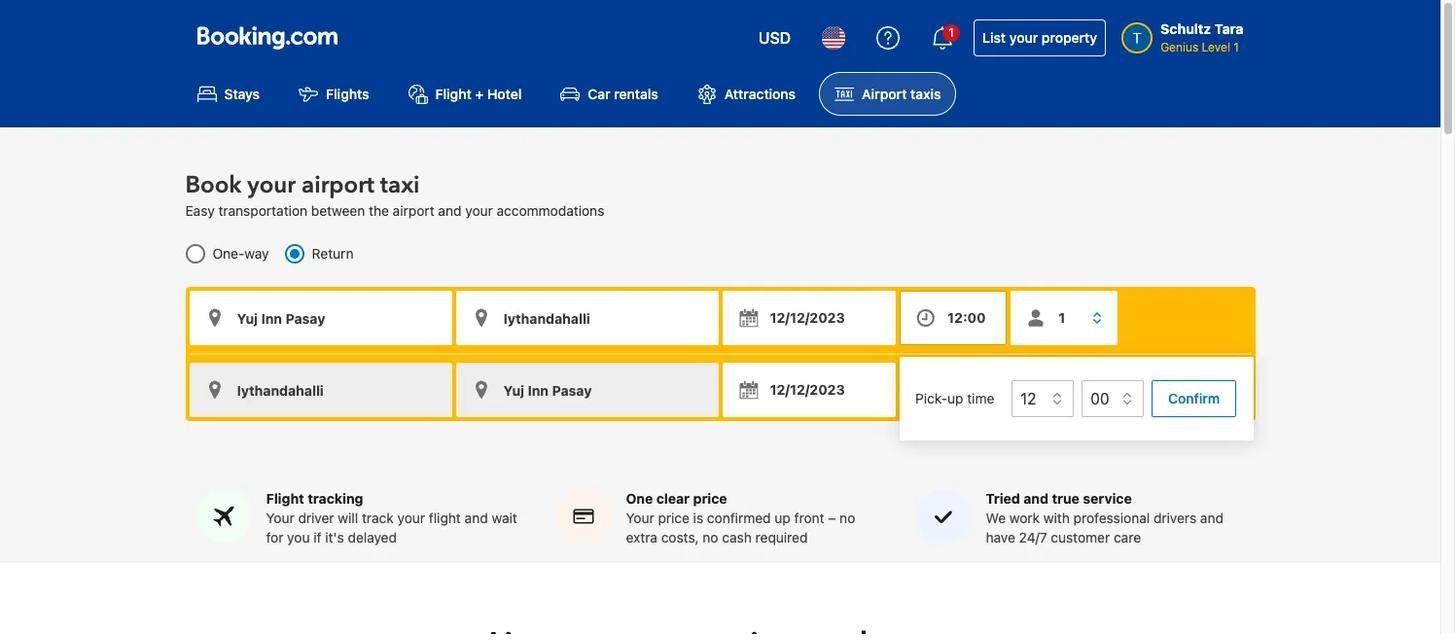 Task type: describe. For each thing, give the bounding box(es) containing it.
one
[[626, 490, 653, 507]]

cash
[[722, 529, 752, 546]]

and inside flight tracking your driver will track your flight and wait for you if it's delayed
[[465, 510, 488, 526]]

wait
[[492, 510, 518, 526]]

attractions
[[725, 86, 796, 102]]

you
[[287, 529, 310, 546]]

true
[[1052, 490, 1080, 507]]

1 horizontal spatial price
[[693, 490, 728, 507]]

car rentals
[[588, 86, 659, 102]]

delayed
[[348, 529, 397, 546]]

1 horizontal spatial airport
[[393, 203, 435, 219]]

0 horizontal spatial airport
[[302, 170, 374, 202]]

usd button
[[747, 15, 803, 61]]

the
[[369, 203, 389, 219]]

your inside one clear price your price is confirmed up front – no extra costs, no cash required
[[626, 510, 655, 526]]

12:00 for 1st the 12/12/2023 button from the top of the page's 12:00 button
[[948, 310, 986, 326]]

costs,
[[661, 529, 699, 546]]

pick-
[[916, 390, 948, 407]]

it's
[[325, 529, 344, 546]]

2 12/12/2023 button from the top
[[723, 363, 896, 418]]

+
[[475, 86, 484, 102]]

flights link
[[283, 72, 385, 116]]

front
[[795, 510, 825, 526]]

have
[[986, 529, 1016, 546]]

list your property link
[[974, 19, 1107, 56]]

stays
[[224, 86, 260, 102]]

work
[[1010, 510, 1040, 526]]

accommodations
[[497, 203, 605, 219]]

your inside flight tracking your driver will track your flight and wait for you if it's delayed
[[266, 510, 295, 526]]

will
[[338, 510, 358, 526]]

car
[[588, 86, 611, 102]]

your up transportation
[[248, 170, 296, 202]]

12/12/2023 for 1st the 12/12/2023 button from the bottom of the page
[[770, 382, 845, 398]]

track
[[362, 510, 394, 526]]

schultz
[[1161, 20, 1212, 37]]

confirmed
[[707, 510, 771, 526]]

flight + hotel
[[436, 86, 522, 102]]

driver
[[298, 510, 334, 526]]

tara
[[1215, 20, 1244, 37]]

for
[[266, 529, 284, 546]]

your left accommodations
[[465, 203, 493, 219]]

level
[[1202, 40, 1231, 54]]

hotel
[[487, 86, 522, 102]]

drivers
[[1154, 510, 1197, 526]]

flight tracking your driver will track your flight and wait for you if it's delayed
[[266, 490, 518, 546]]

flight + hotel link
[[393, 72, 538, 116]]

taxis
[[911, 86, 941, 102]]

attractions link
[[682, 72, 812, 116]]

return
[[312, 246, 354, 262]]



Task type: vqa. For each thing, say whether or not it's contained in the screenshot.
tara
yes



Task type: locate. For each thing, give the bounding box(es) containing it.
booking.com online hotel reservations image
[[197, 26, 337, 50]]

2 12/12/2023 from the top
[[770, 382, 845, 398]]

and
[[438, 203, 462, 219], [1024, 490, 1049, 507], [465, 510, 488, 526], [1201, 510, 1224, 526]]

12:00
[[948, 310, 986, 326], [948, 382, 986, 398]]

and inside book your airport taxi easy transportation between the airport and your accommodations
[[438, 203, 462, 219]]

1 12:00 button from the top
[[900, 291, 1008, 346]]

flights
[[326, 86, 369, 102]]

airport taxis
[[862, 86, 941, 102]]

rentals
[[614, 86, 659, 102]]

usd
[[759, 29, 791, 47]]

service
[[1084, 490, 1133, 507]]

price down clear
[[658, 510, 690, 526]]

your right track
[[398, 510, 425, 526]]

your up for
[[266, 510, 295, 526]]

1 12/12/2023 from the top
[[770, 310, 845, 326]]

your down one
[[626, 510, 655, 526]]

up
[[948, 390, 964, 407], [775, 510, 791, 526]]

price up is
[[693, 490, 728, 507]]

time
[[968, 390, 995, 407]]

with
[[1044, 510, 1070, 526]]

0 vertical spatial price
[[693, 490, 728, 507]]

1 horizontal spatial your
[[626, 510, 655, 526]]

and left the 'wait'
[[465, 510, 488, 526]]

genius
[[1161, 40, 1199, 54]]

customer
[[1051, 529, 1111, 546]]

your right list
[[1010, 29, 1039, 46]]

one-way
[[213, 246, 269, 262]]

flight left +
[[436, 86, 472, 102]]

airport taxis link
[[819, 72, 957, 116]]

flight up the driver
[[266, 490, 304, 507]]

0 vertical spatial 12/12/2023
[[770, 310, 845, 326]]

0 vertical spatial up
[[948, 390, 964, 407]]

1 12/12/2023 button from the top
[[723, 291, 896, 346]]

list your property
[[983, 29, 1098, 46]]

up inside one clear price your price is confirmed up front – no extra costs, no cash required
[[775, 510, 791, 526]]

your
[[266, 510, 295, 526], [626, 510, 655, 526]]

0 vertical spatial 12:00 button
[[900, 291, 1008, 346]]

one-
[[213, 246, 245, 262]]

book your airport taxi easy transportation between the airport and your accommodations
[[185, 170, 605, 219]]

1 vertical spatial price
[[658, 510, 690, 526]]

1 button
[[920, 15, 966, 61]]

1 horizontal spatial no
[[840, 510, 856, 526]]

1 vertical spatial 12:00
[[948, 382, 986, 398]]

care
[[1114, 529, 1142, 546]]

1 vertical spatial 12/12/2023
[[770, 382, 845, 398]]

way
[[245, 246, 269, 262]]

flight for flight tracking your driver will track your flight and wait for you if it's delayed
[[266, 490, 304, 507]]

12/12/2023 button
[[723, 291, 896, 346], [723, 363, 896, 418]]

your inside flight tracking your driver will track your flight and wait for you if it's delayed
[[398, 510, 425, 526]]

flight inside flight tracking your driver will track your flight and wait for you if it's delayed
[[266, 490, 304, 507]]

2 your from the left
[[626, 510, 655, 526]]

tried
[[986, 490, 1021, 507]]

professional
[[1074, 510, 1150, 526]]

taxi
[[380, 170, 420, 202]]

12/12/2023 for 1st the 12/12/2023 button from the top of the page
[[770, 310, 845, 326]]

between
[[311, 203, 365, 219]]

12:00 button for 1st the 12/12/2023 button from the bottom of the page
[[900, 363, 1008, 418]]

1 12:00 from the top
[[948, 310, 986, 326]]

1 inside button
[[949, 25, 955, 40]]

1 horizontal spatial 1
[[1234, 40, 1240, 54]]

0 vertical spatial 12/12/2023 button
[[723, 291, 896, 346]]

confirm button
[[1152, 381, 1237, 418]]

0 horizontal spatial no
[[703, 529, 719, 546]]

required
[[756, 529, 808, 546]]

extra
[[626, 529, 658, 546]]

2 12:00 button from the top
[[900, 363, 1008, 418]]

1
[[949, 25, 955, 40], [1234, 40, 1240, 54]]

schultz tara genius level 1
[[1161, 20, 1244, 54]]

is
[[694, 510, 704, 526]]

book
[[185, 170, 242, 202]]

flight inside "flight + hotel" link
[[436, 86, 472, 102]]

1 vertical spatial 12/12/2023 button
[[723, 363, 896, 418]]

1 vertical spatial up
[[775, 510, 791, 526]]

0 vertical spatial airport
[[302, 170, 374, 202]]

list
[[983, 29, 1006, 46]]

0 horizontal spatial your
[[266, 510, 295, 526]]

no right –
[[840, 510, 856, 526]]

no
[[840, 510, 856, 526], [703, 529, 719, 546]]

up left the time on the right of the page
[[948, 390, 964, 407]]

car rentals link
[[545, 72, 674, 116]]

tried and true service we work with professional drivers and have 24/7 customer care
[[986, 490, 1224, 546]]

12/12/2023
[[770, 310, 845, 326], [770, 382, 845, 398]]

search button
[[1123, 363, 1252, 418]]

transportation
[[218, 203, 308, 219]]

airport up between
[[302, 170, 374, 202]]

0 horizontal spatial 1
[[949, 25, 955, 40]]

one clear price your price is confirmed up front – no extra costs, no cash required
[[626, 490, 856, 546]]

0 vertical spatial no
[[840, 510, 856, 526]]

no down is
[[703, 529, 719, 546]]

stays link
[[181, 72, 275, 116]]

0 horizontal spatial up
[[775, 510, 791, 526]]

up up the required at the right of page
[[775, 510, 791, 526]]

flight
[[429, 510, 461, 526]]

and right drivers on the right of the page
[[1201, 510, 1224, 526]]

your inside "link"
[[1010, 29, 1039, 46]]

clear
[[657, 490, 690, 507]]

0 vertical spatial 12:00
[[948, 310, 986, 326]]

airport down taxi
[[393, 203, 435, 219]]

Enter destination text field
[[456, 291, 719, 346]]

airport
[[862, 86, 907, 102]]

and right the
[[438, 203, 462, 219]]

0 horizontal spatial price
[[658, 510, 690, 526]]

easy
[[185, 203, 215, 219]]

1 down tara
[[1234, 40, 1240, 54]]

1 vertical spatial no
[[703, 529, 719, 546]]

flight for flight + hotel
[[436, 86, 472, 102]]

pick-up time
[[916, 390, 995, 407]]

1 your from the left
[[266, 510, 295, 526]]

12:00 for 12:00 button for 1st the 12/12/2023 button from the bottom of the page
[[948, 382, 986, 398]]

12:00 button
[[900, 291, 1008, 346], [900, 363, 1008, 418]]

1 horizontal spatial up
[[948, 390, 964, 407]]

search
[[1161, 383, 1214, 400]]

tracking
[[308, 490, 363, 507]]

confirm
[[1169, 391, 1221, 407]]

1 horizontal spatial flight
[[436, 86, 472, 102]]

1 vertical spatial flight
[[266, 490, 304, 507]]

flight
[[436, 86, 472, 102], [266, 490, 304, 507]]

–
[[829, 510, 836, 526]]

12:00 button for 1st the 12/12/2023 button from the top of the page
[[900, 291, 1008, 346]]

if
[[314, 529, 322, 546]]

24/7
[[1020, 529, 1048, 546]]

Enter pick-up location text field
[[189, 291, 452, 346]]

1 vertical spatial airport
[[393, 203, 435, 219]]

1 inside schultz tara genius level 1
[[1234, 40, 1240, 54]]

1 left list
[[949, 25, 955, 40]]

0 horizontal spatial flight
[[266, 490, 304, 507]]

airport
[[302, 170, 374, 202], [393, 203, 435, 219]]

0 vertical spatial flight
[[436, 86, 472, 102]]

property
[[1042, 29, 1098, 46]]

and up work
[[1024, 490, 1049, 507]]

1 vertical spatial 12:00 button
[[900, 363, 1008, 418]]

your
[[1010, 29, 1039, 46], [248, 170, 296, 202], [465, 203, 493, 219], [398, 510, 425, 526]]

2 12:00 from the top
[[948, 382, 986, 398]]

price
[[693, 490, 728, 507], [658, 510, 690, 526]]

we
[[986, 510, 1006, 526]]



